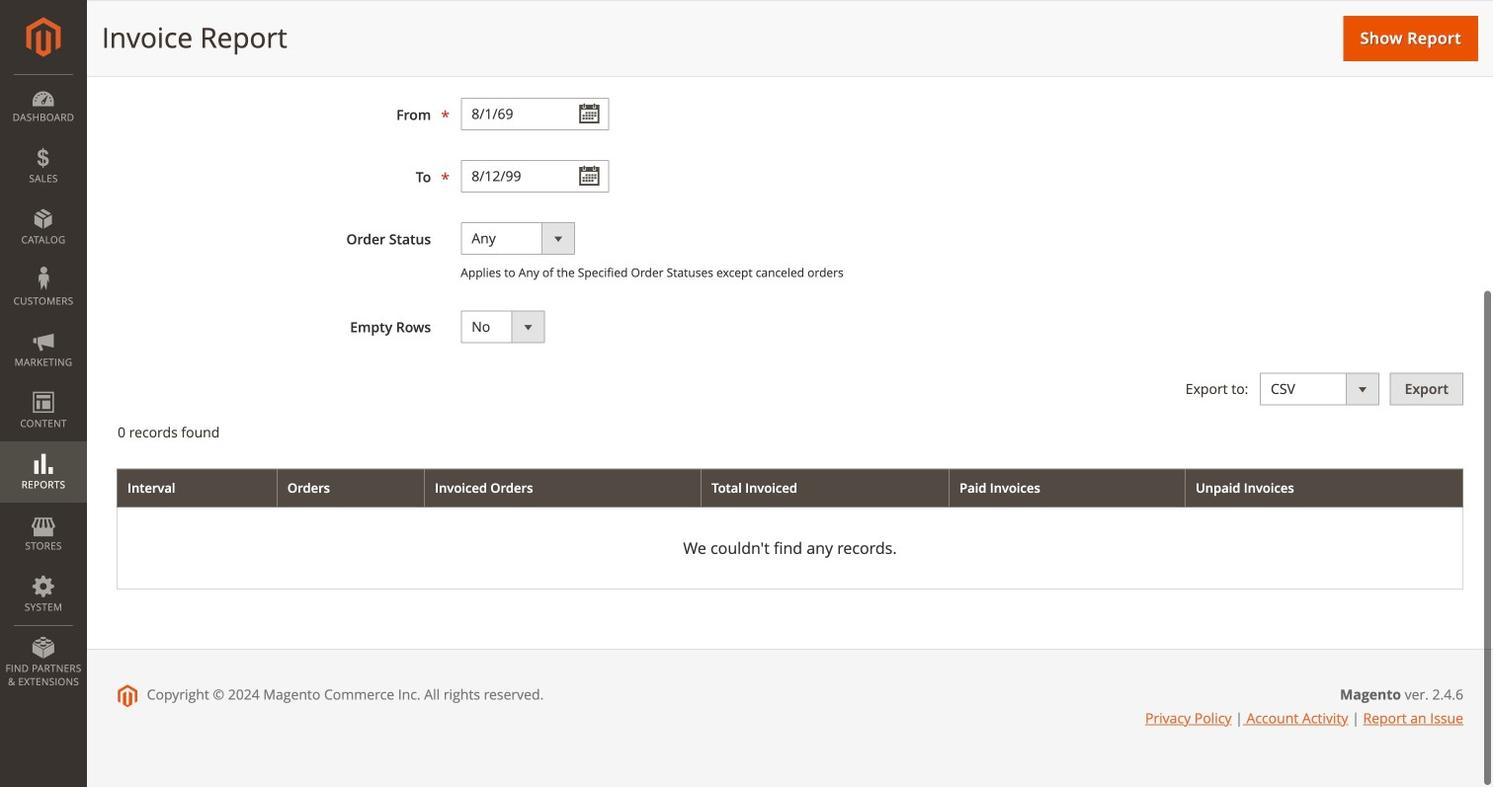 Task type: vqa. For each thing, say whether or not it's contained in the screenshot.
To text field related to 3rd From text box from the right
no



Task type: locate. For each thing, give the bounding box(es) containing it.
None text field
[[461, 98, 609, 130]]

magento admin panel image
[[26, 17, 61, 57]]

menu bar
[[0, 74, 87, 699]]

None text field
[[461, 160, 609, 193]]



